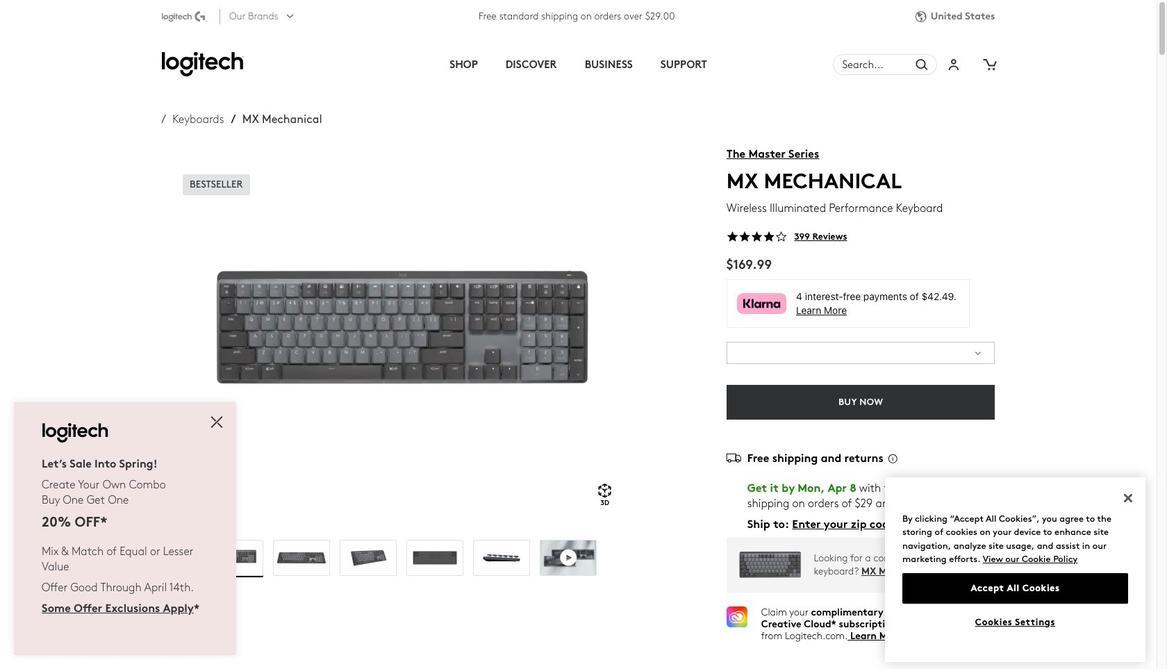 Task type: locate. For each thing, give the bounding box(es) containing it.
1 horizontal spatial star image
[[763, 231, 775, 243]]

star image
[[739, 231, 751, 243], [751, 231, 763, 243]]

mx mechanical view 6 image
[[541, 540, 596, 575]]

mx mechanical view 2 image
[[274, 540, 330, 575]]

none radio left mx mechanical view 3 'image'
[[273, 540, 330, 576]]

None radio
[[207, 540, 264, 576], [340, 540, 397, 576], [473, 540, 530, 576], [540, 540, 597, 576], [207, 540, 264, 576]]

1 horizontal spatial none radio
[[407, 540, 464, 576]]

2 star image from the left
[[751, 231, 763, 243]]

logitech region
[[0, 0, 1157, 669]]

0 horizontal spatial star image
[[727, 231, 739, 243]]

logitech g image
[[162, 11, 207, 22]]

mx mechanical view 5 image
[[474, 540, 530, 575]]

empty star image
[[775, 231, 787, 243]]

2 none radio from the left
[[407, 540, 464, 576]]

1 star image from the left
[[739, 231, 751, 243]]

none radio mx mechanical view 5
[[473, 540, 530, 576]]

1 vertical spatial mx mechanical view 1 image
[[207, 540, 263, 575]]

None radio
[[273, 540, 330, 576], [407, 540, 464, 576]]

2 world image
[[915, 11, 931, 23]]

0 horizontal spatial none radio
[[273, 540, 330, 576]]

1 none radio from the left
[[273, 540, 330, 576]]

mx mechanical mini thumbnail image image
[[727, 543, 814, 587]]

star image
[[727, 231, 739, 243], [763, 231, 775, 243]]

mx mechanical view 4 image
[[407, 540, 463, 575]]

complimentary membership to adobe creative cloud image
[[727, 606, 747, 627]]

mx mechanical view 1 image
[[162, 159, 642, 519], [207, 540, 263, 575]]

none radio left mx mechanical view 5 option
[[407, 540, 464, 576]]

2 star image from the left
[[763, 231, 775, 243]]

tab list
[[348, 33, 809, 96]]

none radio mx mechanical view 3
[[340, 540, 397, 576]]



Task type: vqa. For each thing, say whether or not it's contained in the screenshot.
first option from the left
no



Task type: describe. For each thing, give the bounding box(es) containing it.
shipping info image
[[884, 448, 904, 467]]

tab list inside logitech "region"
[[348, 33, 809, 96]]

none radio mx mechanical view 2
[[273, 540, 330, 576]]

hero logo image
[[162, 52, 244, 77]]

breadcrumb navigation menu element
[[162, 113, 642, 126]]

site notification dialog
[[14, 402, 236, 655]]

none radio mx mechanical view 6
[[540, 540, 597, 576]]

mx mechanical view 3 image
[[341, 540, 396, 575]]

gallery option group
[[162, 524, 642, 581]]

0 vertical spatial mx mechanical view 1 image
[[162, 159, 642, 519]]

1 star image from the left
[[727, 231, 739, 243]]

none radio mx mechanical view 4
[[407, 540, 464, 576]]



